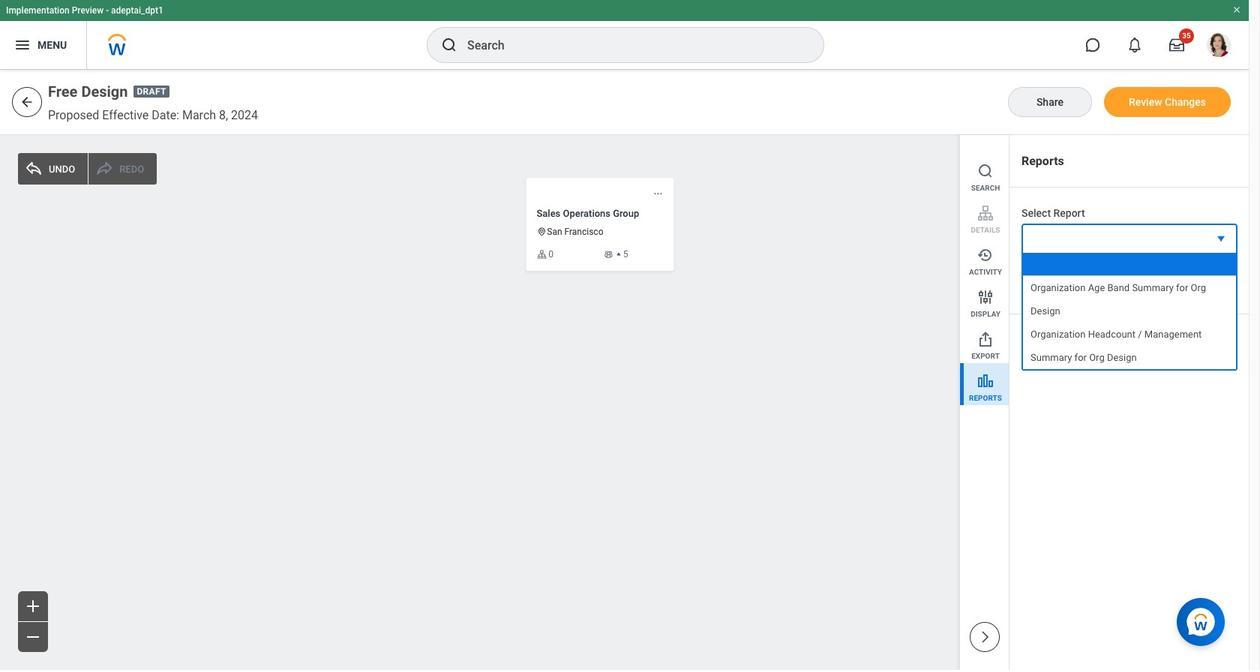 Task type: locate. For each thing, give the bounding box(es) containing it.
1 horizontal spatial for
[[1176, 282, 1189, 294]]

1 horizontal spatial org
[[1191, 282, 1207, 294]]

next
[[1119, 275, 1141, 287]]

organization headcount / management summary for org design
[[1031, 329, 1202, 363]]

menu
[[38, 39, 67, 51]]

menu containing search
[[960, 135, 1009, 405]]

organization age band summary for org design
[[1031, 282, 1207, 317]]

undo r image
[[95, 160, 113, 178]]

free
[[48, 83, 78, 101]]

select
[[1022, 207, 1051, 219]]

organization inside organization headcount / management summary for org design
[[1031, 329, 1086, 340]]

1 vertical spatial org
[[1090, 352, 1105, 363]]

0 horizontal spatial reports
[[969, 394, 1002, 402]]

design
[[81, 83, 128, 101], [1031, 305, 1061, 317], [1107, 352, 1137, 363]]

for up management
[[1176, 282, 1189, 294]]

design right display
[[1031, 305, 1061, 317]]

option
[[1023, 253, 1236, 276]]

organization
[[1031, 282, 1086, 294], [1031, 329, 1086, 340]]

sales
[[537, 208, 561, 219]]

reports inside menu
[[969, 394, 1002, 402]]

close environment banner image
[[1233, 5, 1242, 14]]

caret down image
[[1214, 231, 1229, 246]]

undo l image
[[25, 160, 43, 178]]

organization for organization age band summary for org design
[[1031, 282, 1086, 294]]

undo button
[[18, 153, 88, 185]]

for down organization age band summary for org design
[[1075, 352, 1087, 363]]

for
[[1176, 282, 1189, 294], [1075, 352, 1087, 363]]

2 organization from the top
[[1031, 329, 1086, 340]]

proposed
[[48, 108, 99, 122]]

profile logan mcneil image
[[1207, 33, 1231, 60]]

sales operations group
[[537, 208, 639, 219]]

1 vertical spatial organization
[[1031, 329, 1086, 340]]

-
[[106, 5, 109, 16]]

menu button
[[0, 21, 86, 69]]

reports up select
[[1022, 154, 1065, 168]]

0 horizontal spatial org
[[1090, 352, 1105, 363]]

0 vertical spatial design
[[81, 83, 128, 101]]

export
[[972, 352, 1000, 360]]

1 vertical spatial reports
[[969, 394, 1002, 402]]

/
[[1138, 329, 1142, 340]]

management
[[1145, 329, 1202, 340]]

0 horizontal spatial design
[[81, 83, 128, 101]]

caret up image
[[615, 250, 623, 259]]

org
[[1191, 282, 1207, 294], [1090, 352, 1105, 363]]

org inside organization headcount / management summary for org design
[[1090, 352, 1105, 363]]

share
[[1037, 96, 1064, 108]]

related actions image
[[653, 188, 664, 199]]

date:
[[152, 108, 179, 122]]

design inside organization age band summary for org design
[[1031, 305, 1061, 317]]

0 horizontal spatial for
[[1075, 352, 1087, 363]]

summary right export
[[1031, 352, 1072, 363]]

1 horizontal spatial design
[[1031, 305, 1061, 317]]

chevron right image
[[977, 630, 992, 645]]

2 vertical spatial design
[[1107, 352, 1137, 363]]

1 horizontal spatial summary
[[1133, 282, 1174, 294]]

0
[[549, 249, 554, 260]]

implementation preview -   adeptai_dpt1
[[6, 5, 163, 16]]

review changes button
[[1104, 87, 1231, 117]]

0 vertical spatial reports
[[1022, 154, 1065, 168]]

Search Workday  search field
[[467, 29, 793, 62]]

organization left headcount
[[1031, 329, 1086, 340]]

activity
[[969, 268, 1002, 276]]

design down headcount
[[1107, 352, 1137, 363]]

0 vertical spatial for
[[1176, 282, 1189, 294]]

design inside organization headcount / management summary for org design
[[1107, 352, 1137, 363]]

design up effective
[[81, 83, 128, 101]]

menu
[[960, 135, 1009, 405]]

0 vertical spatial org
[[1191, 282, 1207, 294]]

0 vertical spatial summary
[[1133, 282, 1174, 294]]

search
[[971, 184, 1000, 192]]

organization left age
[[1031, 282, 1086, 294]]

organization inside organization age band summary for org design
[[1031, 282, 1086, 294]]

review changes
[[1129, 96, 1206, 108]]

1 vertical spatial summary
[[1031, 352, 1072, 363]]

san
[[547, 227, 562, 237]]

summary
[[1133, 282, 1174, 294], [1031, 352, 1072, 363]]

1 organization from the top
[[1031, 282, 1086, 294]]

org up management
[[1191, 282, 1207, 294]]

0 horizontal spatial summary
[[1031, 352, 1072, 363]]

list box containing organization age band summary for org design
[[1023, 253, 1236, 369]]

0 vertical spatial organization
[[1031, 282, 1086, 294]]

undo
[[49, 163, 75, 174]]

1 vertical spatial for
[[1075, 352, 1087, 363]]

summary right band
[[1133, 282, 1174, 294]]

reports down export
[[969, 394, 1002, 402]]

for inside organization headcount / management summary for org design
[[1075, 352, 1087, 363]]

draft
[[137, 87, 166, 97]]

review
[[1129, 96, 1163, 108]]

free design
[[48, 83, 128, 101]]

headcount
[[1088, 329, 1136, 340]]

1 vertical spatial design
[[1031, 305, 1061, 317]]

march
[[182, 108, 216, 122]]

org down headcount
[[1090, 352, 1105, 363]]

reports
[[1022, 154, 1065, 168], [969, 394, 1002, 402]]

share button
[[1008, 87, 1092, 117]]

2 horizontal spatial design
[[1107, 352, 1137, 363]]

list box
[[1023, 253, 1236, 369]]



Task type: describe. For each thing, give the bounding box(es) containing it.
display
[[971, 310, 1001, 318]]

2024
[[231, 108, 258, 122]]

contact card matrix manager image
[[603, 249, 614, 260]]

proposed effective date: march 8, 2024
[[48, 108, 258, 122]]

redo
[[119, 163, 144, 174]]

35 button
[[1161, 29, 1194, 62]]

summary inside organization age band summary for org design
[[1133, 282, 1174, 294]]

arrow left image
[[20, 95, 35, 110]]

8,
[[219, 108, 228, 122]]

notifications large image
[[1128, 38, 1143, 53]]

menu banner
[[0, 0, 1249, 69]]

group
[[613, 208, 639, 219]]

location image
[[537, 227, 547, 237]]

1 horizontal spatial reports
[[1022, 154, 1065, 168]]

effective
[[102, 108, 149, 122]]

report
[[1054, 207, 1085, 219]]

band
[[1108, 282, 1130, 294]]

implementation
[[6, 5, 70, 16]]

organization for organization headcount / management summary for org design
[[1031, 329, 1086, 340]]

select report
[[1022, 207, 1085, 219]]

search image
[[440, 36, 458, 54]]

org inside organization age band summary for org design
[[1191, 282, 1207, 294]]

summary inside organization headcount / management summary for org design
[[1031, 352, 1072, 363]]

justify image
[[14, 36, 32, 54]]

preview
[[72, 5, 104, 16]]

minus image
[[24, 628, 42, 646]]

35
[[1183, 32, 1191, 40]]

francisco
[[565, 227, 604, 237]]

operations
[[563, 208, 611, 219]]

plus image
[[24, 597, 42, 615]]

5
[[623, 249, 628, 260]]

details
[[971, 226, 1001, 234]]

changes
[[1165, 96, 1206, 108]]

inbox large image
[[1170, 38, 1185, 53]]

adeptai_dpt1
[[111, 5, 163, 16]]

san francisco
[[547, 227, 604, 237]]

age
[[1088, 282, 1105, 294]]

next button
[[1088, 266, 1172, 296]]

for inside organization age band summary for org design
[[1176, 282, 1189, 294]]

redo button
[[89, 153, 157, 185]]

org chart image
[[537, 249, 547, 260]]



Task type: vqa. For each thing, say whether or not it's contained in the screenshot.
0700.pdf
no



